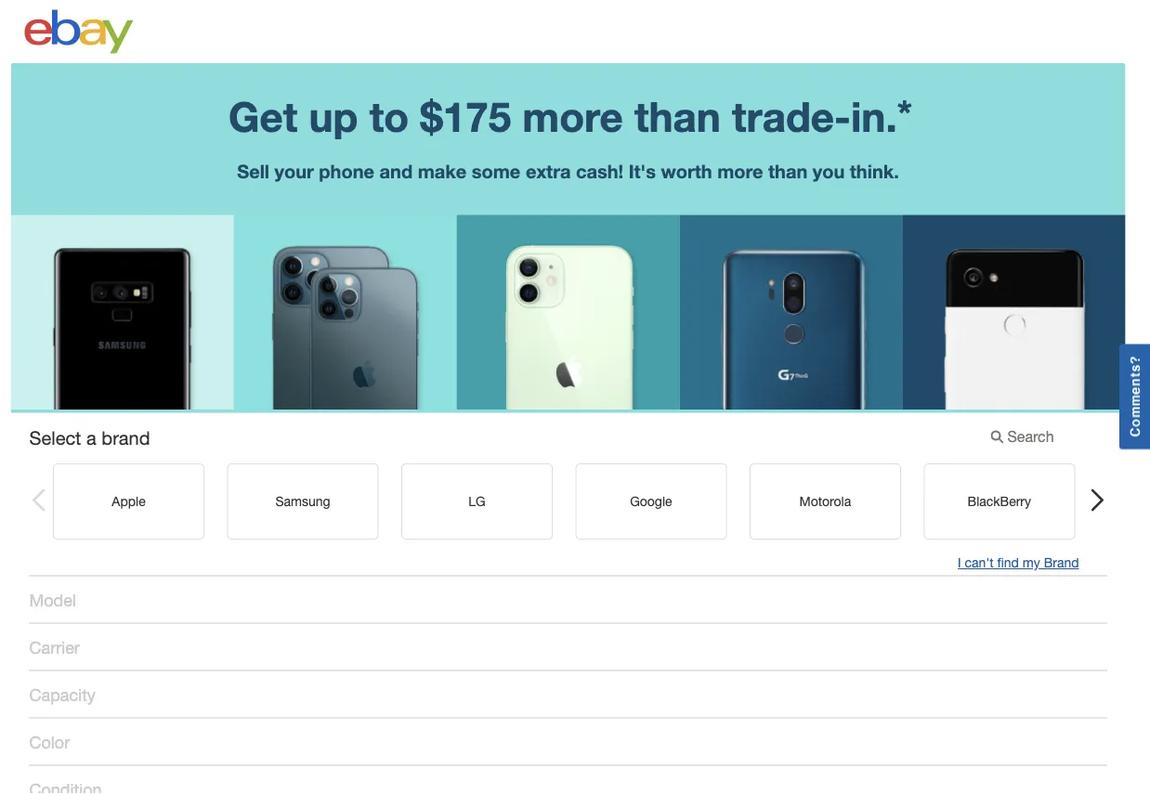 Task type: locate. For each thing, give the bounding box(es) containing it.
more up "sell your phone and make some extra cash! it's worth more than you think." on the top of the page
[[522, 92, 623, 140]]

lg
[[468, 493, 485, 508]]

apple
[[111, 493, 145, 508]]

more
[[522, 92, 623, 140], [717, 160, 763, 182]]

1 horizontal spatial more
[[717, 160, 763, 182]]

can't
[[965, 555, 994, 570]]

than left you
[[768, 160, 807, 182]]

sell your phone and make some extra cash! it's worth more than you think.
[[237, 160, 899, 182]]

more right worth
[[717, 160, 763, 182]]

*
[[897, 91, 912, 135]]

1 vertical spatial more
[[717, 160, 763, 182]]

0 horizontal spatial than
[[634, 92, 721, 140]]

motorola
[[799, 493, 851, 508]]

to
[[369, 92, 409, 140]]

than
[[634, 92, 721, 140], [768, 160, 807, 182]]

blackberry
[[967, 493, 1031, 508]]

than up worth
[[634, 92, 721, 140]]

model
[[29, 590, 76, 610]]

make
[[418, 160, 467, 182]]

paginate right image
[[1089, 489, 1106, 511]]

0 vertical spatial more
[[522, 92, 623, 140]]

apple link
[[52, 463, 204, 539]]

1 horizontal spatial than
[[768, 160, 807, 182]]

some
[[472, 160, 521, 182]]

more inside get up to $175 more than trade-in. *
[[522, 92, 623, 140]]

0 horizontal spatial more
[[522, 92, 623, 140]]

a
[[86, 427, 96, 449]]

extra
[[526, 160, 571, 182]]

blackberry link
[[923, 463, 1075, 539]]

search small image
[[991, 428, 1004, 444]]

than inside get up to $175 more than trade-in. *
[[634, 92, 721, 140]]

0 vertical spatial than
[[634, 92, 721, 140]]

find
[[997, 555, 1019, 570]]

google
[[630, 493, 672, 508]]

sell
[[237, 160, 269, 182]]

google link
[[575, 463, 726, 539]]

your
[[275, 160, 314, 182]]

i can't find my brand
[[958, 555, 1079, 570]]



Task type: describe. For each thing, give the bounding box(es) containing it.
color
[[29, 732, 70, 752]]

get up to $175 more than trade-in. *
[[229, 91, 912, 140]]

get
[[229, 92, 297, 140]]

and
[[380, 160, 413, 182]]

$175
[[420, 92, 511, 140]]

phone
[[319, 160, 374, 182]]

you
[[813, 160, 845, 182]]

it's
[[629, 160, 656, 182]]

i
[[958, 555, 961, 570]]

1 vertical spatial than
[[768, 160, 807, 182]]

capacity
[[29, 685, 96, 704]]

motorola link
[[749, 463, 900, 539]]

brand
[[102, 427, 150, 449]]

in.
[[851, 92, 897, 140]]

paginate left image
[[30, 489, 47, 511]]

* link
[[897, 91, 912, 135]]

cash!
[[576, 160, 623, 182]]

select a brand
[[29, 427, 150, 449]]

my
[[1023, 555, 1040, 570]]

select
[[29, 427, 81, 449]]

Search text field
[[984, 422, 1079, 452]]

up
[[309, 92, 358, 140]]

samsung link
[[227, 463, 378, 539]]

brand
[[1044, 555, 1079, 570]]

think.
[[850, 160, 899, 182]]

trade-
[[732, 92, 851, 140]]

samsung
[[275, 493, 330, 508]]

lg link
[[401, 463, 552, 539]]

carrier
[[29, 638, 80, 657]]

i can't find my brand link
[[958, 555, 1079, 571]]

phone banner image
[[11, 215, 1125, 410]]

worth
[[661, 160, 712, 182]]



Task type: vqa. For each thing, say whether or not it's contained in the screenshot.
LG link
yes



